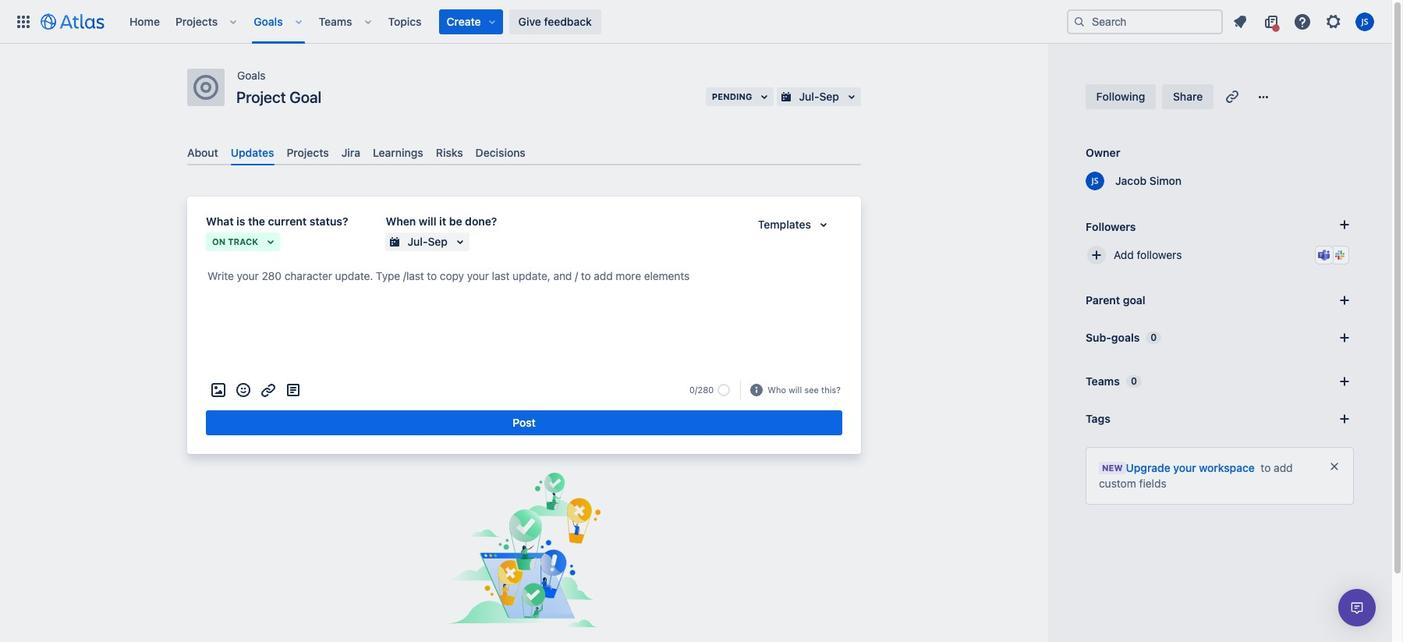 Task type: locate. For each thing, give the bounding box(es) containing it.
custom
[[1099, 477, 1137, 490]]

1 horizontal spatial will
[[789, 384, 802, 395]]

see
[[805, 384, 819, 395]]

0 vertical spatial teams
[[319, 14, 352, 28]]

home
[[130, 14, 160, 28]]

goals up the goals project goal
[[254, 14, 283, 28]]

will left it
[[419, 215, 437, 228]]

this?
[[822, 384, 841, 395]]

0 for teams
[[1131, 375, 1138, 387]]

goals for goals
[[254, 14, 283, 28]]

projects link
[[171, 9, 223, 34]]

will for who
[[789, 384, 802, 395]]

it
[[439, 215, 446, 228]]

workspace
[[1200, 461, 1255, 474]]

decisions
[[476, 146, 526, 159]]

goals link up 'project'
[[237, 66, 266, 85]]

1 horizontal spatial teams
[[1086, 375, 1120, 388]]

search image
[[1074, 15, 1086, 28]]

what
[[206, 215, 234, 228]]

1 vertical spatial will
[[789, 384, 802, 395]]

1 vertical spatial 0
[[1131, 375, 1138, 387]]

to
[[1261, 461, 1271, 474]]

0 vertical spatial projects
[[176, 14, 218, 28]]

will inside popup button
[[789, 384, 802, 395]]

add files, videos, or images image
[[209, 381, 228, 400]]

1 horizontal spatial 0
[[1151, 332, 1157, 343]]

status?
[[310, 215, 348, 228]]

0 horizontal spatial will
[[419, 215, 437, 228]]

0 down goals
[[1131, 375, 1138, 387]]

tab list
[[181, 140, 868, 166]]

goals inside the goals project goal
[[237, 69, 266, 82]]

goals link
[[249, 9, 288, 34], [237, 66, 266, 85]]

to add custom fields
[[1099, 461, 1293, 490]]

0 vertical spatial will
[[419, 215, 437, 228]]

the
[[248, 215, 265, 228]]

jul-
[[408, 235, 428, 248]]

will left see
[[789, 384, 802, 395]]

following
[[1097, 90, 1146, 103]]

add followers
[[1114, 248, 1182, 261]]

home link
[[125, 9, 165, 34]]

current
[[268, 215, 307, 228]]

goals
[[254, 14, 283, 28], [237, 69, 266, 82]]

sub-
[[1086, 331, 1112, 344]]

teams link
[[314, 9, 357, 34]]

1 vertical spatial projects
[[287, 146, 329, 159]]

sub-goals
[[1086, 331, 1140, 344]]

0 right goals
[[1151, 332, 1157, 343]]

goals link up the goals project goal
[[249, 9, 288, 34]]

goals for goals project goal
[[237, 69, 266, 82]]

jira
[[342, 146, 361, 159]]

0 horizontal spatial teams
[[319, 14, 352, 28]]

goal icon image
[[194, 75, 218, 100]]

teams left topics
[[319, 14, 352, 28]]

teams
[[319, 14, 352, 28], [1086, 375, 1120, 388]]

0 vertical spatial goals
[[254, 14, 283, 28]]

banner
[[0, 0, 1392, 44]]

top element
[[9, 0, 1067, 43]]

projects left jira
[[287, 146, 329, 159]]

0 vertical spatial 0
[[1151, 332, 1157, 343]]

add
[[1274, 461, 1293, 474]]

parent goal
[[1086, 293, 1146, 307]]

teams inside teams link
[[319, 14, 352, 28]]

topics link
[[384, 9, 426, 34]]

0 horizontal spatial 0
[[1131, 375, 1138, 387]]

goals up 'project'
[[237, 69, 266, 82]]

1 horizontal spatial projects
[[287, 146, 329, 159]]

projects right home
[[176, 14, 218, 28]]

0 for sub-goals
[[1151, 332, 1157, 343]]

when
[[386, 215, 416, 228]]

will
[[419, 215, 437, 228], [789, 384, 802, 395]]

give feedback button
[[509, 9, 601, 34]]

0
[[1151, 332, 1157, 343], [1131, 375, 1138, 387]]

teams up tags at bottom right
[[1086, 375, 1120, 388]]

goals inside the top "element"
[[254, 14, 283, 28]]

projects
[[176, 14, 218, 28], [287, 146, 329, 159]]

about
[[187, 146, 218, 159]]

new
[[1103, 463, 1123, 473]]

1 vertical spatial teams
[[1086, 375, 1120, 388]]

msteams logo showing  channels are connected to this goal image
[[1319, 249, 1331, 261]]

1 vertical spatial goals link
[[237, 66, 266, 85]]

who will see this? button
[[766, 383, 843, 398]]

sep
[[428, 235, 448, 248]]

0 horizontal spatial projects
[[176, 14, 218, 28]]

updates
[[231, 146, 274, 159]]

on
[[212, 237, 226, 247]]

will for when
[[419, 215, 437, 228]]

goal
[[290, 88, 322, 106]]

goals project goal
[[236, 69, 322, 106]]

track
[[228, 237, 258, 247]]

1 vertical spatial goals
[[237, 69, 266, 82]]



Task type: vqa. For each thing, say whether or not it's contained in the screenshot.
Goals "link"
yes



Task type: describe. For each thing, give the bounding box(es) containing it.
be
[[449, 215, 462, 228]]

learnings
[[373, 146, 424, 159]]

share
[[1174, 90, 1203, 103]]

goals
[[1112, 331, 1140, 344]]

upgrade
[[1126, 461, 1171, 474]]

insert emoji image
[[234, 381, 253, 400]]

feedback
[[544, 14, 592, 28]]

who will see this?
[[768, 384, 841, 395]]

is
[[237, 215, 245, 228]]

templates
[[758, 218, 811, 231]]

add followers button
[[1080, 238, 1361, 272]]

0/280
[[690, 385, 714, 395]]

project
[[236, 88, 286, 106]]

add
[[1114, 248, 1134, 261]]

insert link image
[[259, 381, 278, 400]]

give
[[519, 14, 541, 28]]

slack logo showing nan channels are connected to this goal image
[[1334, 249, 1347, 261]]

add a follower image
[[1336, 215, 1355, 234]]

your
[[1174, 461, 1197, 474]]

fields
[[1140, 477, 1167, 490]]

post button
[[206, 411, 843, 436]]

banner containing home
[[0, 0, 1392, 44]]

when will it be done?
[[386, 215, 497, 228]]

on track button
[[206, 233, 280, 251]]

Search field
[[1067, 9, 1223, 34]]

give feedback
[[519, 14, 592, 28]]

risks
[[436, 146, 463, 159]]

tags
[[1086, 412, 1111, 425]]

Main content area, start typing to enter text. text field
[[206, 267, 843, 291]]

topics
[[388, 14, 422, 28]]

close banner image
[[1329, 460, 1341, 473]]

following button
[[1086, 84, 1156, 109]]

projects inside projects link
[[176, 14, 218, 28]]

post
[[513, 416, 536, 429]]

share button
[[1163, 84, 1214, 109]]

owner
[[1086, 146, 1121, 159]]

who
[[768, 384, 787, 395]]

done?
[[465, 215, 497, 228]]

goal
[[1123, 293, 1146, 307]]

projects inside tab list
[[287, 146, 329, 159]]

jul-sep
[[408, 235, 448, 248]]

new upgrade your workspace
[[1103, 461, 1255, 474]]

0 vertical spatial goals link
[[249, 9, 288, 34]]

followers
[[1137, 248, 1182, 261]]

jul-sep button
[[386, 233, 470, 251]]

tab list containing about
[[181, 140, 868, 166]]

on track
[[212, 237, 258, 247]]

templates button
[[749, 216, 843, 234]]

followers
[[1086, 220, 1136, 233]]

parent
[[1086, 293, 1121, 307]]

help image
[[1294, 12, 1312, 31]]

what is the current status?
[[206, 215, 348, 228]]

open intercom messenger image
[[1348, 598, 1367, 617]]

add follower image
[[1088, 246, 1106, 265]]



